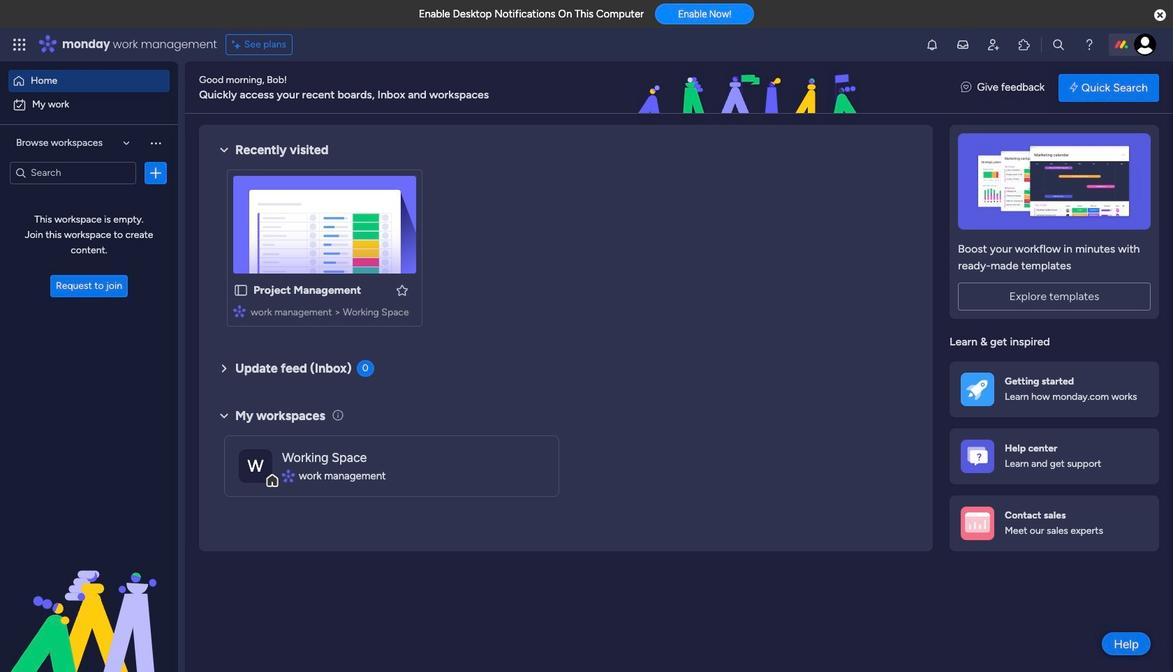 Task type: locate. For each thing, give the bounding box(es) containing it.
close recently visited image
[[216, 142, 233, 159]]

notifications image
[[925, 38, 939, 52]]

1 horizontal spatial lottie animation element
[[555, 61, 947, 115]]

workspace image
[[239, 449, 272, 483]]

contact sales element
[[950, 495, 1159, 551]]

add to favorites image
[[395, 283, 409, 297]]

1 option from the top
[[8, 70, 170, 92]]

invite members image
[[987, 38, 1001, 52]]

update feed image
[[956, 38, 970, 52]]

0 vertical spatial lottie animation element
[[555, 61, 947, 115]]

0 horizontal spatial lottie animation element
[[0, 531, 178, 672]]

1 vertical spatial option
[[8, 94, 170, 116]]

see plans image
[[232, 37, 244, 52]]

monday marketplace image
[[1017, 38, 1031, 52]]

0 vertical spatial lottie animation image
[[555, 61, 947, 115]]

1 vertical spatial lottie animation element
[[0, 531, 178, 672]]

bob builder image
[[1134, 34, 1156, 56]]

help image
[[1082, 38, 1096, 52]]

0 element
[[357, 360, 374, 377]]

lottie animation image
[[555, 61, 947, 115], [0, 531, 178, 672]]

0 horizontal spatial lottie animation image
[[0, 531, 178, 672]]

option
[[8, 70, 170, 92], [8, 94, 170, 116]]

lottie animation element
[[555, 61, 947, 115], [0, 531, 178, 672]]

0 vertical spatial option
[[8, 70, 170, 92]]

Search in workspace field
[[29, 165, 117, 181]]

1 vertical spatial lottie animation image
[[0, 531, 178, 672]]



Task type: vqa. For each thing, say whether or not it's contained in the screenshot.
Bob Builder icon
yes



Task type: describe. For each thing, give the bounding box(es) containing it.
workspace options image
[[149, 136, 163, 150]]

select product image
[[13, 38, 27, 52]]

2 option from the top
[[8, 94, 170, 116]]

getting started element
[[950, 361, 1159, 417]]

open update feed (inbox) image
[[216, 360, 233, 377]]

options image
[[149, 166, 163, 180]]

dapulse close image
[[1154, 8, 1166, 22]]

v2 bolt switch image
[[1070, 80, 1078, 95]]

help center element
[[950, 428, 1159, 484]]

public board image
[[233, 283, 249, 298]]

search everything image
[[1052, 38, 1066, 52]]

1 horizontal spatial lottie animation image
[[555, 61, 947, 115]]

v2 user feedback image
[[961, 80, 972, 95]]

close my workspaces image
[[216, 408, 233, 424]]

templates image image
[[962, 133, 1147, 230]]



